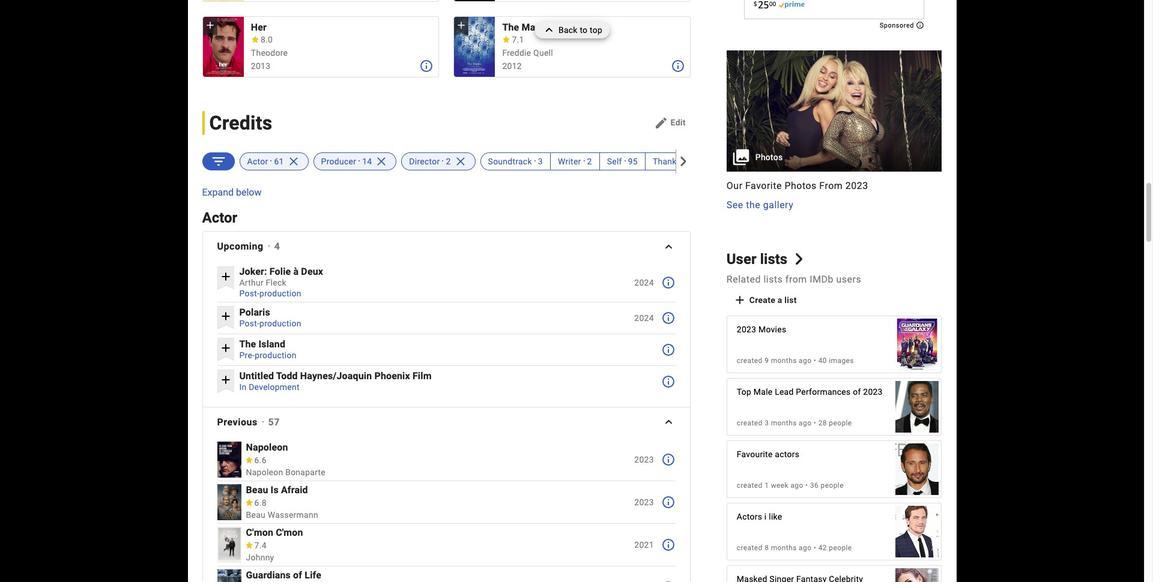 Task type: describe. For each thing, give the bounding box(es) containing it.
upcoming
[[217, 241, 263, 252]]

clear image
[[451, 153, 468, 170]]

production art image
[[727, 50, 942, 172]]

colman domingo image
[[896, 376, 939, 440]]

ago for male
[[799, 420, 812, 428]]

director
[[409, 157, 440, 166]]

9
[[765, 357, 769, 366]]

create
[[750, 296, 776, 305]]

sort by image
[[210, 153, 227, 170]]

2 c'mon from the left
[[276, 527, 303, 539]]

expand below
[[202, 187, 262, 198]]

ago for actors
[[791, 482, 804, 490]]

production inside polaris post-production
[[260, 319, 301, 329]]

created 3 months ago • 28 people
[[737, 420, 852, 428]]

4
[[274, 241, 280, 252]]

user
[[727, 251, 757, 268]]

folie
[[270, 266, 291, 278]]

add image left arthur
[[219, 270, 233, 284]]

star inline image for the master
[[502, 36, 511, 43]]

star inline image for c'mon c'mon
[[245, 542, 253, 549]]

production inside the joker: folie à deux arthur fleck post-production
[[260, 289, 301, 299]]

the for the master
[[502, 21, 519, 33]]

36
[[810, 482, 819, 490]]

below
[[236, 187, 262, 198]]

imdb
[[810, 274, 834, 286]]

philip seymour hoffman, joaquin phoenix, and amy adams in the master (2012) image
[[454, 16, 495, 77]]

previous
[[217, 417, 257, 428]]

our favorite photos from 2023
[[727, 180, 869, 191]]

the for the island pre-production
[[239, 339, 256, 350]]

create a list button
[[727, 290, 807, 311]]

haynes/joaquin
[[300, 371, 372, 382]]

95
[[628, 157, 638, 166]]

guardians
[[246, 570, 291, 582]]

joaquin phoenix in her (2013) image
[[203, 16, 244, 77]]

edit
[[671, 118, 686, 128]]

created 9 months ago • 40 images
[[737, 357, 854, 366]]

master
[[522, 21, 553, 33]]

performances
[[796, 388, 851, 397]]

writer
[[558, 157, 581, 166]]

chevron right image
[[662, 240, 676, 254]]

producer
[[321, 157, 356, 166]]

• for movies
[[814, 357, 817, 366]]

2 for director 2
[[446, 157, 451, 166]]

photos link
[[727, 50, 942, 172]]

untitled todd haynes/joaquin phoenix film button
[[239, 371, 654, 382]]

2023 inside 'our favorite photos from 2023' link
[[846, 180, 869, 191]]

photos group
[[727, 50, 942, 172]]

the
[[746, 199, 761, 211]]

chevron right image
[[662, 415, 676, 430]]

island
[[259, 339, 285, 350]]

people for lead
[[829, 420, 852, 428]]

arthur
[[239, 279, 264, 288]]

• for actors
[[806, 482, 808, 490]]

actors
[[775, 450, 800, 460]]

more image for c'mon c'mon
[[661, 538, 676, 553]]

2013
[[251, 61, 270, 71]]

star inline image for beau is afraid
[[245, 500, 253, 506]]

1 c'mon from the left
[[246, 527, 273, 539]]

self 95
[[607, 157, 638, 166]]

joker: folie à deux button
[[239, 266, 606, 278]]

guardians of life
[[246, 570, 321, 582]]

group containing our favorite photos from 2023
[[727, 50, 942, 212]]

back to top
[[559, 25, 603, 35]]

beau is afraid
[[246, 485, 308, 496]]

images
[[829, 357, 854, 366]]

created 8 months ago • 42 people
[[737, 545, 852, 553]]

1 horizontal spatial photos
[[785, 180, 817, 191]]

ago for i
[[799, 545, 812, 553]]

vin diesel, bradley cooper, sean gunn, chris pratt, zoe saldana, dave bautista, karen gillan, pom klementieff, and maria bakalova in guardians of the galaxy vol. 3 (2023) image
[[896, 313, 939, 377]]

back
[[559, 25, 578, 35]]

top male lead performances of 2023
[[737, 388, 883, 397]]

1 horizontal spatial of
[[853, 388, 861, 397]]

johnny
[[246, 553, 274, 563]]

deux
[[301, 266, 323, 278]]

polaris button
[[239, 307, 606, 319]]

post- inside polaris post-production
[[239, 319, 260, 329]]

week
[[771, 482, 789, 490]]

lists for user
[[760, 251, 788, 268]]

add image for untitled todd haynes/joaquin phoenix film
[[219, 373, 233, 387]]

star inline image for her
[[251, 36, 259, 43]]

bonaparte
[[285, 468, 326, 478]]

more image for joker: folie à deux
[[661, 276, 676, 290]]

polaris post-production
[[239, 307, 301, 329]]

napoleon for napoleon
[[246, 442, 288, 454]]

post- inside the joker: folie à deux arthur fleck post-production
[[239, 289, 260, 299]]

6.6
[[254, 456, 267, 466]]

joaquin phoenix and woody norman in c'mon c'mon (2021) image
[[217, 528, 241, 563]]

top
[[737, 388, 752, 397]]

0 horizontal spatial of
[[293, 570, 302, 582]]

director 2
[[409, 157, 451, 166]]

42
[[819, 545, 827, 553]]

add image down joaquin phoenix in walk the line (2005) image
[[204, 19, 216, 31]]

producer 14
[[321, 157, 372, 166]]

3 for soundtrack
[[538, 157, 543, 166]]

beau for beau wassermann
[[246, 511, 265, 520]]

life
[[305, 570, 321, 582]]

users
[[837, 274, 862, 286]]

todd
[[276, 371, 298, 382]]

to
[[580, 25, 588, 35]]

0 horizontal spatial chevron right inline image
[[679, 157, 688, 166]]

see the gallery
[[727, 199, 794, 211]]

joaquin phoenix in walk the line (2005) image
[[203, 0, 244, 1]]

in development button
[[239, 383, 300, 393]]

lists for related
[[764, 274, 783, 286]]

beau wassermann
[[246, 511, 318, 520]]

actor 61
[[247, 157, 284, 166]]

7.1
[[512, 35, 524, 45]]

61
[[274, 157, 284, 166]]

our
[[727, 180, 743, 191]]

ago for movies
[[799, 357, 812, 366]]

the master button
[[502, 21, 683, 33]]

user lists
[[727, 251, 788, 268]]

thanks button
[[646, 152, 700, 170]]

14
[[362, 157, 372, 166]]

c'mon c'mon button
[[246, 527, 606, 539]]

beau for beau is afraid
[[246, 485, 268, 496]]

freddie
[[502, 48, 531, 58]]

months for male
[[771, 420, 797, 428]]

à
[[293, 266, 299, 278]]

created for actors
[[737, 545, 763, 553]]

months for movies
[[771, 357, 797, 366]]



Task type: vqa. For each thing, say whether or not it's contained in the screenshot.
the top More image
yes



Task type: locate. For each thing, give the bounding box(es) containing it.
more image
[[671, 59, 685, 73], [661, 311, 676, 326], [661, 375, 676, 389], [661, 453, 676, 467], [661, 581, 676, 583]]

ago
[[799, 357, 812, 366], [799, 420, 812, 428], [791, 482, 804, 490], [799, 545, 812, 553]]

• left 28
[[814, 420, 817, 428]]

• left '42'
[[814, 545, 817, 553]]

2023
[[846, 180, 869, 191], [737, 325, 756, 335], [863, 388, 883, 397], [635, 456, 654, 465], [635, 498, 654, 508]]

beau down 6.8
[[246, 511, 265, 520]]

guardians of life button
[[246, 570, 606, 582]]

clear image
[[284, 153, 301, 170], [372, 153, 389, 170]]

• left 40
[[814, 357, 817, 366]]

development
[[249, 383, 300, 393]]

0 vertical spatial people
[[829, 420, 852, 428]]

the up the 7.1
[[502, 21, 519, 33]]

1 napoleon from the top
[[246, 442, 288, 454]]

beau up 6.8
[[246, 485, 268, 496]]

thanks
[[653, 157, 681, 166]]

actor
[[247, 157, 268, 166], [202, 209, 237, 226]]

1 vertical spatial photos
[[785, 180, 817, 191]]

the inside button
[[502, 21, 519, 33]]

c'mon c'mon
[[246, 527, 303, 539]]

post- down arthur
[[239, 289, 260, 299]]

1 beau from the top
[[246, 485, 268, 496]]

in
[[239, 383, 247, 393]]

more image
[[419, 59, 434, 73], [661, 276, 676, 290], [661, 343, 676, 357], [661, 496, 676, 510], [661, 538, 676, 553]]

napoleon button
[[246, 442, 606, 454]]

1 horizontal spatial 3
[[765, 420, 769, 428]]

0 vertical spatial actor
[[247, 157, 268, 166]]

post-production button down fleck
[[239, 289, 301, 299]]

2
[[446, 157, 451, 166], [587, 157, 592, 166]]

months down lead
[[771, 420, 797, 428]]

1 horizontal spatial 2
[[587, 157, 592, 166]]

0 horizontal spatial the
[[239, 339, 256, 350]]

3 left writer
[[538, 157, 543, 166]]

sponsored content section
[[744, 0, 925, 29]]

1 vertical spatial 3
[[765, 420, 769, 428]]

lists up create a list
[[764, 274, 783, 286]]

28
[[819, 420, 827, 428]]

star inline image left '7.4'
[[245, 542, 253, 549]]

post- down polaris
[[239, 319, 260, 329]]

production
[[260, 289, 301, 299], [260, 319, 301, 329], [255, 351, 297, 361]]

gallery
[[763, 199, 794, 211]]

2 add image from the top
[[219, 373, 233, 387]]

1 vertical spatial people
[[821, 482, 844, 490]]

wassermann
[[268, 511, 318, 520]]

see
[[727, 199, 744, 211]]

napoleon
[[246, 442, 288, 454], [246, 468, 283, 478]]

0 horizontal spatial 2
[[446, 157, 451, 166]]

0 horizontal spatial actor
[[202, 209, 237, 226]]

photos inside group
[[756, 152, 783, 162]]

0 vertical spatial lists
[[760, 251, 788, 268]]

c'mon up '7.4'
[[246, 527, 273, 539]]

people right 28
[[829, 420, 852, 428]]

favourite
[[737, 450, 773, 460]]

0 vertical spatial months
[[771, 357, 797, 366]]

created left 8
[[737, 545, 763, 553]]

star inline image for napoleon
[[245, 457, 253, 464]]

is
[[271, 485, 279, 496]]

2 vertical spatial months
[[771, 545, 797, 553]]

1 clear image from the left
[[284, 153, 301, 170]]

1 post-production button from the top
[[239, 289, 301, 299]]

3 months from the top
[[771, 545, 797, 553]]

2 right director
[[446, 157, 451, 166]]

the master
[[502, 21, 553, 33]]

2 2 from the left
[[587, 157, 592, 166]]

from
[[786, 274, 807, 286]]

1 vertical spatial napoleon
[[246, 468, 283, 478]]

c'mon
[[246, 527, 273, 539], [276, 527, 303, 539]]

•
[[814, 357, 817, 366], [814, 420, 817, 428], [806, 482, 808, 490], [814, 545, 817, 553]]

1 vertical spatial star inline image
[[245, 542, 253, 549]]

0 horizontal spatial clear image
[[284, 153, 301, 170]]

ago right week
[[791, 482, 804, 490]]

actor left '61'
[[247, 157, 268, 166]]

edit image
[[654, 116, 668, 130]]

add image inside create a list button
[[733, 293, 747, 308]]

actor down expand
[[202, 209, 237, 226]]

2 vertical spatial production
[[255, 351, 297, 361]]

1 vertical spatial production
[[260, 319, 301, 329]]

user lists link
[[727, 251, 805, 268]]

of left 'life'
[[293, 570, 302, 582]]

1 horizontal spatial c'mon
[[276, 527, 303, 539]]

3 created from the top
[[737, 482, 763, 490]]

clear image right producer
[[372, 153, 389, 170]]

2 beau from the top
[[246, 511, 265, 520]]

freddie quell
[[502, 48, 553, 58]]

c'mon down wassermann
[[276, 527, 303, 539]]

photos
[[756, 152, 783, 162], [785, 180, 817, 191]]

michael shannon at an event for 31st film independent spirit awards (2016) image
[[896, 501, 939, 565]]

add image
[[204, 19, 216, 31], [455, 19, 467, 31], [219, 270, 233, 284], [733, 293, 747, 308], [219, 309, 233, 324]]

0 vertical spatial star inline image
[[502, 36, 511, 43]]

2 clear image from the left
[[372, 153, 389, 170]]

0 vertical spatial photos
[[756, 152, 783, 162]]

photos up the gallery
[[785, 180, 817, 191]]

0 horizontal spatial 3
[[538, 157, 543, 166]]

production down island
[[255, 351, 297, 361]]

created for favourite
[[737, 482, 763, 490]]

1 vertical spatial beau
[[246, 511, 265, 520]]

1 months from the top
[[771, 357, 797, 366]]

star inline image
[[502, 36, 511, 43], [245, 457, 253, 464], [245, 500, 253, 506]]

her
[[251, 21, 267, 33]]

3 up favourite actors
[[765, 420, 769, 428]]

add image
[[219, 341, 233, 356], [219, 373, 233, 387]]

production up island
[[260, 319, 301, 329]]

star inline image left 8.0
[[251, 36, 259, 43]]

0 vertical spatial post-production button
[[239, 289, 301, 299]]

1 add image from the top
[[219, 341, 233, 356]]

months for i
[[771, 545, 797, 553]]

created left 1 at the right
[[737, 482, 763, 490]]

1 vertical spatial star inline image
[[245, 457, 253, 464]]

created for 2023
[[737, 357, 763, 366]]

production down fleck
[[260, 289, 301, 299]]

clear image for 14
[[372, 153, 389, 170]]

self
[[607, 157, 622, 166]]

2024 for polaris
[[635, 314, 654, 324]]

add image left pre-
[[219, 341, 233, 356]]

0 vertical spatial 3
[[538, 157, 543, 166]]

quell
[[534, 48, 553, 58]]

0 horizontal spatial photos
[[756, 152, 783, 162]]

1 2 from the left
[[446, 157, 451, 166]]

• for i
[[814, 545, 817, 553]]

8.0
[[261, 35, 273, 45]]

2 vertical spatial people
[[829, 545, 852, 553]]

joaquin phoenix and armen nahapetian in beau is afraid (2023) image
[[217, 485, 241, 521]]

2 for writer 2
[[587, 157, 592, 166]]

the inside the island pre-production
[[239, 339, 256, 350]]

untitled todd haynes/joaquin phoenix film in development
[[239, 371, 432, 393]]

production inside the island pre-production
[[255, 351, 297, 361]]

of right performances
[[853, 388, 861, 397]]

chevron right inline image up from
[[793, 254, 805, 265]]

0 vertical spatial 2024
[[635, 278, 654, 288]]

actors i like
[[737, 513, 782, 522]]

0 vertical spatial star inline image
[[251, 36, 259, 43]]

months
[[771, 357, 797, 366], [771, 420, 797, 428], [771, 545, 797, 553]]

joaquin phoenix in guardians of life (2020) image
[[217, 570, 241, 583]]

top
[[590, 25, 603, 35]]

joker:
[[239, 266, 267, 278]]

• for male
[[814, 420, 817, 428]]

• left 36
[[806, 482, 808, 490]]

back to top button
[[535, 22, 610, 38]]

clear image for 61
[[284, 153, 301, 170]]

napoleon down 6.6
[[246, 468, 283, 478]]

7.4
[[254, 541, 267, 551]]

people right 36
[[821, 482, 844, 490]]

expand
[[202, 187, 234, 198]]

1 horizontal spatial clear image
[[372, 153, 389, 170]]

2023 movies
[[737, 325, 787, 335]]

0 vertical spatial chevron right inline image
[[679, 157, 688, 166]]

expand less image
[[542, 22, 559, 38]]

0 vertical spatial the
[[502, 21, 519, 33]]

soundtrack 3
[[488, 157, 543, 166]]

i
[[765, 513, 767, 522]]

ago left 28
[[799, 420, 812, 428]]

40
[[819, 357, 827, 366]]

1 vertical spatial lists
[[764, 274, 783, 286]]

add image left polaris
[[219, 309, 233, 324]]

1 horizontal spatial actor
[[247, 157, 268, 166]]

2021
[[635, 541, 654, 551]]

1
[[765, 482, 769, 490]]

favourite actors
[[737, 450, 800, 460]]

male
[[754, 388, 773, 397]]

our favorite photos from 2023 link
[[727, 179, 942, 193]]

2 post- from the top
[[239, 319, 260, 329]]

1 2024 from the top
[[635, 278, 654, 288]]

2 months from the top
[[771, 420, 797, 428]]

months right 8
[[771, 545, 797, 553]]

russell crowe in gladiator (2000) image
[[454, 0, 495, 1]]

untitled
[[239, 371, 274, 382]]

clear image left producer
[[284, 153, 301, 170]]

star inline image
[[251, 36, 259, 43], [245, 542, 253, 549]]

1 created from the top
[[737, 357, 763, 366]]

0 vertical spatial of
[[853, 388, 861, 397]]

1 vertical spatial the
[[239, 339, 256, 350]]

people right '42'
[[829, 545, 852, 553]]

1 vertical spatial post-
[[239, 319, 260, 329]]

0 horizontal spatial c'mon
[[246, 527, 273, 539]]

beau is afraid button
[[246, 485, 606, 496]]

1 vertical spatial chevron right inline image
[[793, 254, 805, 265]]

0 vertical spatial napoleon
[[246, 442, 288, 454]]

2024 for joker: folie à deux
[[635, 278, 654, 288]]

chevron right inline image inside user lists link
[[793, 254, 805, 265]]

star inline image left 6.6
[[245, 457, 253, 464]]

sponsored
[[880, 22, 916, 29]]

months right 9
[[771, 357, 797, 366]]

joker: folie à deux arthur fleck post-production
[[239, 266, 323, 299]]

chevron right inline image
[[679, 157, 688, 166], [793, 254, 805, 265]]

1 horizontal spatial the
[[502, 21, 519, 33]]

film
[[413, 371, 432, 382]]

group
[[203, 0, 244, 1], [454, 0, 495, 1], [203, 16, 244, 77], [454, 16, 495, 77], [727, 50, 942, 212]]

joaquin phoenix in napoleon (2023) image
[[217, 442, 241, 478]]

of
[[853, 388, 861, 397], [293, 570, 302, 582]]

people for like
[[829, 545, 852, 553]]

add image down russell crowe in gladiator (2000) image
[[455, 19, 467, 31]]

polaris
[[239, 307, 270, 319]]

2024
[[635, 278, 654, 288], [635, 314, 654, 324]]

1 vertical spatial of
[[293, 570, 302, 582]]

chevron right inline image down edit
[[679, 157, 688, 166]]

57
[[268, 417, 280, 428]]

see the gallery button
[[727, 198, 794, 212]]

the island button
[[239, 339, 654, 350]]

1 vertical spatial months
[[771, 420, 797, 428]]

1 horizontal spatial chevron right inline image
[[793, 254, 805, 265]]

1 post- from the top
[[239, 289, 260, 299]]

pre-production button
[[239, 351, 297, 361]]

1 vertical spatial actor
[[202, 209, 237, 226]]

photos up favorite
[[756, 152, 783, 162]]

napoleon up 6.6
[[246, 442, 288, 454]]

theodore
[[251, 48, 288, 58]]

more image for beau is afraid
[[661, 496, 676, 510]]

0 vertical spatial add image
[[219, 341, 233, 356]]

star inline image left 6.8
[[245, 500, 253, 506]]

created up favourite
[[737, 420, 763, 428]]

0 vertical spatial post-
[[239, 289, 260, 299]]

the up pre-
[[239, 339, 256, 350]]

add image for the island
[[219, 341, 233, 356]]

2 post-production button from the top
[[239, 319, 301, 329]]

1 vertical spatial post-production button
[[239, 319, 301, 329]]

napoleon bonaparte
[[246, 468, 326, 478]]

created left 9
[[737, 357, 763, 366]]

lists
[[760, 251, 788, 268], [764, 274, 783, 286]]

actor for actor
[[202, 209, 237, 226]]

add image left "in"
[[219, 373, 233, 387]]

8
[[765, 545, 769, 553]]

0 vertical spatial production
[[260, 289, 301, 299]]

star inline image left the 7.1
[[502, 36, 511, 43]]

add image down related
[[733, 293, 747, 308]]

4 created from the top
[[737, 545, 763, 553]]

post-production button down polaris
[[239, 319, 301, 329]]

2 2024 from the top
[[635, 314, 654, 324]]

post-production button
[[239, 289, 301, 299], [239, 319, 301, 329]]

1 vertical spatial add image
[[219, 373, 233, 387]]

favorite
[[745, 180, 782, 191]]

2 created from the top
[[737, 420, 763, 428]]

3 for created
[[765, 420, 769, 428]]

ago left '42'
[[799, 545, 812, 553]]

1 vertical spatial 2024
[[635, 314, 654, 324]]

lists up related lists from imdb users
[[760, 251, 788, 268]]

matthias schoenaerts at an event for rust and bone (2012) image
[[896, 438, 939, 502]]

phoenix
[[375, 371, 410, 382]]

actor for actor 61
[[247, 157, 268, 166]]

0 vertical spatial beau
[[246, 485, 268, 496]]

edit button
[[649, 113, 691, 133]]

a
[[778, 296, 782, 305]]

2 napoleon from the top
[[246, 468, 283, 478]]

2 vertical spatial star inline image
[[245, 500, 253, 506]]

napoleon for napoleon bonaparte
[[246, 468, 283, 478]]

create a list
[[750, 296, 797, 305]]

soundtrack
[[488, 157, 532, 166]]

related lists from imdb users
[[727, 274, 862, 286]]

2 right writer
[[587, 157, 592, 166]]

ago left 40
[[799, 357, 812, 366]]

created for top
[[737, 420, 763, 428]]

2012
[[502, 61, 522, 71]]



